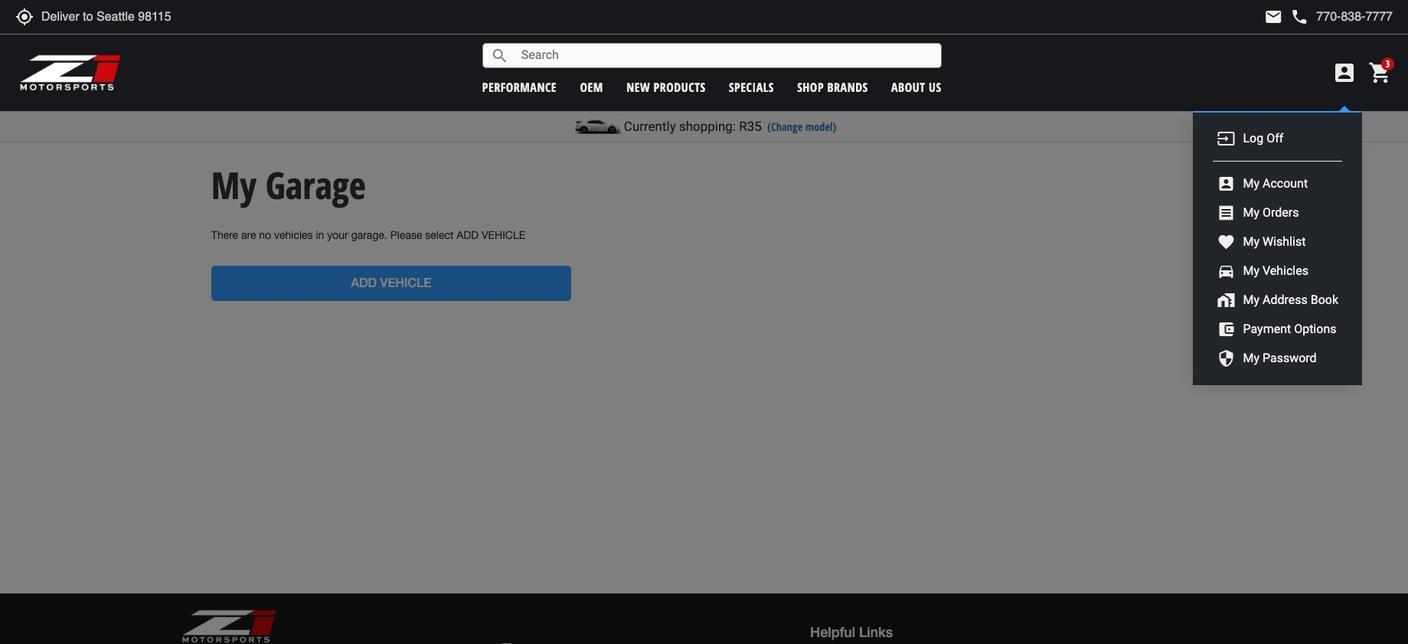 Task type: describe. For each thing, give the bounding box(es) containing it.
options
[[1294, 321, 1337, 336]]

shop
[[797, 79, 824, 95]]

favorite my wishlist
[[1217, 233, 1306, 251]]

there are no vehicles in your garage. please select add vehicle
[[211, 229, 526, 241]]

helpful links
[[811, 623, 893, 640]]

my vehicles link
[[1240, 262, 1313, 280]]

there
[[211, 229, 238, 241]]

log off link
[[1240, 130, 1288, 147]]

my wishlist link
[[1240, 233, 1310, 251]]

phone
[[1291, 8, 1309, 26]]

my garage
[[211, 160, 366, 210]]

mail
[[1265, 8, 1283, 26]]

add inside button
[[351, 275, 377, 290]]

1 horizontal spatial add
[[457, 229, 479, 241]]

Search search field
[[509, 44, 941, 67]]

performance
[[482, 79, 557, 95]]

links
[[859, 623, 893, 640]]

vehicle inside button
[[380, 275, 431, 290]]

in
[[316, 229, 324, 241]]

model)
[[806, 119, 836, 134]]

shop brands
[[797, 79, 868, 95]]

security my password
[[1217, 349, 1317, 368]]

oem link
[[580, 79, 603, 95]]

account_box link
[[1329, 61, 1361, 85]]

my for directions_car
[[1243, 263, 1260, 278]]

(change model) link
[[768, 119, 836, 134]]

no
[[259, 229, 271, 241]]

new products link
[[627, 79, 706, 95]]

security
[[1217, 349, 1236, 368]]

shopping_cart
[[1369, 61, 1393, 85]]

currently shopping: r35 (change model)
[[624, 119, 836, 134]]

menu containing input
[[1194, 111, 1362, 385]]

specials
[[729, 79, 774, 95]]

mail link
[[1265, 8, 1283, 26]]

brands
[[828, 79, 868, 95]]

new products
[[627, 79, 706, 95]]

my account link
[[1240, 175, 1312, 193]]

account
[[1263, 176, 1308, 190]]

receipt my orders
[[1217, 204, 1299, 222]]

my password link
[[1240, 350, 1321, 367]]

input log off
[[1217, 129, 1284, 148]]

garage
[[266, 160, 366, 210]]

specials link
[[729, 79, 774, 95]]

account_box for account_box my account
[[1217, 175, 1236, 193]]

garage.
[[351, 229, 387, 241]]

my up there
[[211, 160, 256, 210]]

my for favorite
[[1243, 234, 1260, 249]]

new
[[627, 79, 650, 95]]

receipt
[[1217, 204, 1236, 222]]



Task type: locate. For each thing, give the bounding box(es) containing it.
currently
[[624, 119, 676, 134]]

add vehicle
[[351, 275, 431, 290]]

account_balance_wallet payment options
[[1217, 320, 1337, 339]]

directions_car
[[1217, 262, 1236, 280]]

add down there are no vehicles in your garage. please select add vehicle
[[351, 275, 377, 290]]

my orders link
[[1240, 204, 1303, 222]]

shop brands link
[[797, 79, 868, 95]]

oem
[[580, 79, 603, 95]]

search
[[491, 46, 509, 65]]

add vehicle button
[[211, 266, 571, 301]]

please
[[390, 229, 422, 241]]

are
[[241, 229, 256, 241]]

add
[[457, 229, 479, 241], [351, 275, 377, 290]]

0 horizontal spatial vehicle
[[380, 275, 431, 290]]

my right favorite
[[1243, 234, 1260, 249]]

my inside favorite my wishlist
[[1243, 234, 1260, 249]]

add right select
[[457, 229, 479, 241]]

my right home_work
[[1243, 292, 1260, 307]]

my inside account_box my account
[[1243, 176, 1260, 190]]

account_box up receipt
[[1217, 175, 1236, 193]]

directions_car my vehicles
[[1217, 262, 1309, 280]]

payment
[[1243, 321, 1291, 336]]

book
[[1311, 292, 1339, 307]]

account_box for account_box
[[1333, 61, 1357, 85]]

1 horizontal spatial account_box
[[1333, 61, 1357, 85]]

helpful
[[811, 623, 855, 640]]

off
[[1267, 131, 1284, 145]]

my right security
[[1243, 350, 1260, 365]]

mail phone
[[1265, 8, 1309, 26]]

my up receipt my orders
[[1243, 176, 1260, 190]]

about us
[[891, 79, 942, 95]]

about
[[891, 79, 926, 95]]

vehicle down please
[[380, 275, 431, 290]]

r35
[[739, 119, 762, 134]]

my inside 'directions_car my vehicles'
[[1243, 263, 1260, 278]]

your
[[327, 229, 348, 241]]

my for account_box
[[1243, 176, 1260, 190]]

us
[[929, 79, 942, 95]]

phone link
[[1291, 8, 1393, 26]]

my inside security my password
[[1243, 350, 1260, 365]]

address
[[1263, 292, 1308, 307]]

vehicles
[[1263, 263, 1309, 278]]

0 vertical spatial account_box
[[1333, 61, 1357, 85]]

performance link
[[482, 79, 557, 95]]

account_box
[[1333, 61, 1357, 85], [1217, 175, 1236, 193]]

vehicles
[[274, 229, 313, 241]]

orders
[[1263, 205, 1299, 219]]

my for receipt
[[1243, 205, 1260, 219]]

my right receipt
[[1243, 205, 1260, 219]]

account_box my account
[[1217, 175, 1308, 193]]

account_balance_wallet
[[1217, 320, 1236, 339]]

my_location
[[15, 8, 34, 26]]

about us link
[[891, 79, 942, 95]]

home_work
[[1217, 291, 1236, 309]]

select
[[425, 229, 454, 241]]

favorite
[[1217, 233, 1236, 251]]

0 horizontal spatial account_box
[[1217, 175, 1236, 193]]

shopping:
[[679, 119, 736, 134]]

my inside receipt my orders
[[1243, 205, 1260, 219]]

my for home_work
[[1243, 292, 1260, 307]]

(change
[[768, 119, 803, 134]]

z1 motorsports logo image
[[19, 54, 122, 92]]

input
[[1217, 129, 1236, 148]]

vehicle right select
[[482, 229, 526, 241]]

my
[[211, 160, 256, 210], [1243, 176, 1260, 190], [1243, 205, 1260, 219], [1243, 234, 1260, 249], [1243, 263, 1260, 278], [1243, 292, 1260, 307], [1243, 350, 1260, 365]]

z1 company logo image
[[182, 609, 278, 644]]

home_work my address book
[[1217, 291, 1339, 309]]

my address book link
[[1240, 291, 1343, 309]]

my for security
[[1243, 350, 1260, 365]]

password
[[1263, 350, 1317, 365]]

1 horizontal spatial vehicle
[[482, 229, 526, 241]]

products
[[654, 79, 706, 95]]

log
[[1243, 131, 1264, 145]]

wishlist
[[1263, 234, 1306, 249]]

payment options link
[[1240, 321, 1341, 338]]

vehicle
[[482, 229, 526, 241], [380, 275, 431, 290]]

1 vertical spatial add
[[351, 275, 377, 290]]

0 vertical spatial vehicle
[[482, 229, 526, 241]]

0 horizontal spatial add
[[351, 275, 377, 290]]

menu
[[1194, 111, 1362, 385]]

0 vertical spatial add
[[457, 229, 479, 241]]

account_box left shopping_cart link
[[1333, 61, 1357, 85]]

1 vertical spatial account_box
[[1217, 175, 1236, 193]]

1 vertical spatial vehicle
[[380, 275, 431, 290]]

my right directions_car
[[1243, 263, 1260, 278]]

my inside the home_work my address book
[[1243, 292, 1260, 307]]

shopping_cart link
[[1365, 61, 1393, 85]]



Task type: vqa. For each thing, say whether or not it's contained in the screenshot.


